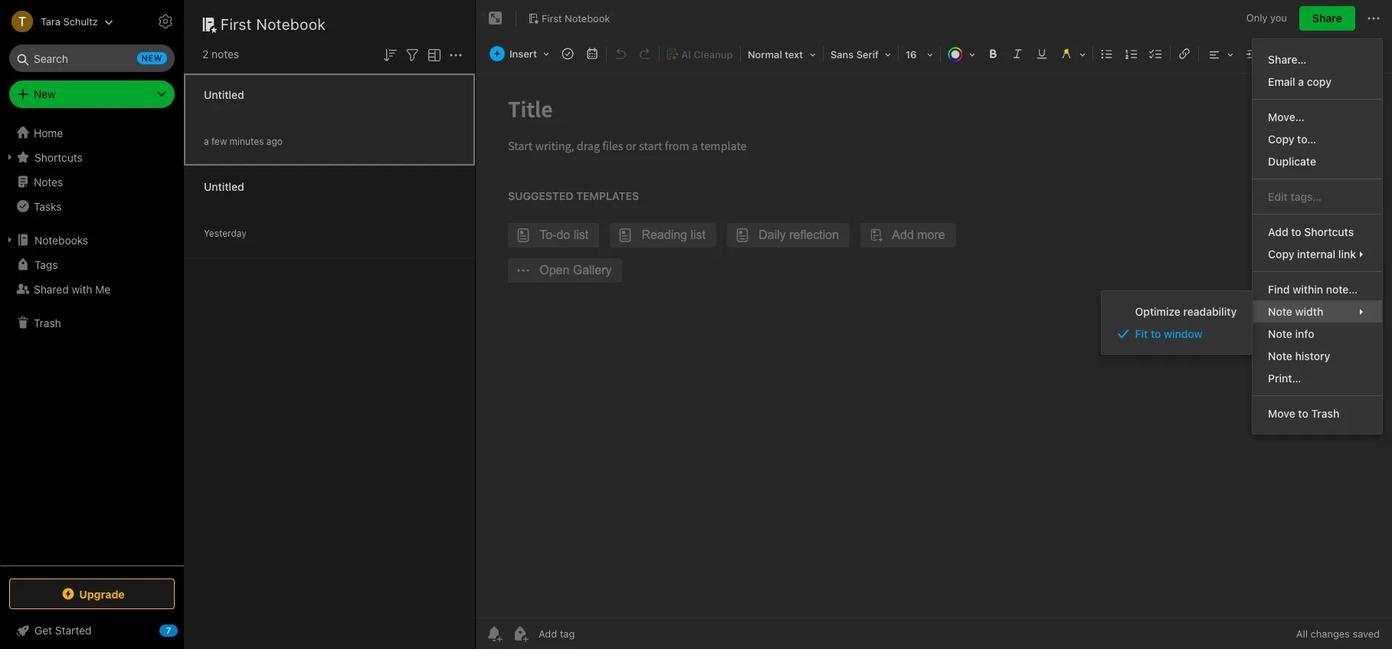 Task type: describe. For each thing, give the bounding box(es) containing it.
0 horizontal spatial first notebook
[[221, 15, 326, 33]]

note…
[[1327, 283, 1358, 296]]

copy to… link
[[1253, 128, 1383, 150]]

Sort options field
[[381, 44, 399, 64]]

outdent image
[[1265, 43, 1287, 64]]

underline image
[[1032, 43, 1053, 64]]

duplicate
[[1269, 155, 1317, 168]]

dropdown list menu containing optimize readability
[[1102, 300, 1253, 345]]

saved
[[1353, 628, 1380, 640]]

a inside dropdown list menu
[[1299, 75, 1305, 88]]

internal
[[1298, 248, 1336, 261]]

tara schultz
[[41, 15, 98, 27]]

note for note history
[[1269, 350, 1293, 363]]

info
[[1296, 327, 1315, 340]]

copy internal link
[[1269, 248, 1357, 261]]

to…
[[1298, 133, 1317, 146]]

note history link
[[1253, 345, 1383, 367]]

Note Editor text field
[[476, 74, 1393, 618]]

normal text
[[748, 48, 803, 61]]

trash inside dropdown list menu
[[1312, 407, 1340, 420]]

settings image
[[156, 12, 175, 31]]

task image
[[557, 43, 579, 64]]

fit
[[1136, 327, 1148, 340]]

tags button
[[0, 252, 183, 277]]

trash link
[[0, 310, 183, 335]]

find within note…
[[1269, 283, 1358, 296]]

email
[[1269, 75, 1296, 88]]

link
[[1339, 248, 1357, 261]]

get
[[34, 624, 52, 637]]

shortcuts inside 'shortcuts' button
[[34, 151, 83, 164]]

changes
[[1311, 628, 1350, 640]]

bulleted list image
[[1097, 43, 1118, 64]]

0 horizontal spatial first
[[221, 15, 252, 33]]

notes link
[[0, 169, 183, 194]]

move to trash link
[[1253, 402, 1383, 425]]

edit tags… link
[[1253, 185, 1383, 208]]

note info link
[[1253, 323, 1383, 345]]

first notebook button
[[523, 8, 616, 29]]

move
[[1269, 407, 1296, 420]]

normal
[[748, 48, 782, 61]]

note window element
[[476, 0, 1393, 649]]

serif
[[857, 48, 879, 61]]

fit to window link
[[1102, 323, 1253, 345]]

notes
[[34, 175, 63, 188]]

sans
[[831, 48, 854, 61]]

with
[[72, 282, 92, 295]]

0 horizontal spatial a
[[204, 135, 209, 147]]

within
[[1293, 283, 1324, 296]]

tree containing home
[[0, 120, 184, 565]]

Copy internal link field
[[1253, 243, 1383, 265]]

home link
[[0, 120, 184, 145]]

notes
[[212, 48, 239, 61]]

print…
[[1269, 372, 1302, 385]]

history
[[1296, 350, 1331, 363]]

tasks button
[[0, 194, 183, 218]]

bold image
[[983, 43, 1004, 64]]

Highlight field
[[1055, 43, 1091, 65]]

untitled for yesterday
[[204, 180, 244, 193]]

note width
[[1269, 305, 1324, 318]]

Alignment field
[[1201, 43, 1239, 65]]

add tag image
[[511, 625, 530, 643]]

note for note width
[[1269, 305, 1293, 318]]

move…
[[1269, 110, 1305, 123]]

home
[[34, 126, 63, 139]]

indent image
[[1241, 43, 1262, 64]]

tags…
[[1291, 190, 1322, 203]]

7
[[166, 625, 171, 635]]

shared
[[34, 282, 69, 295]]

note history
[[1269, 350, 1331, 363]]

Search text field
[[20, 44, 164, 72]]

16
[[906, 48, 917, 61]]

dropdown list menu containing share…
[[1253, 48, 1383, 425]]

edit tags…
[[1269, 190, 1322, 203]]

shared with me
[[34, 282, 111, 295]]

copy for copy to…
[[1269, 133, 1295, 146]]

shortcuts inside add to shortcuts link
[[1305, 225, 1354, 238]]

new
[[141, 53, 162, 63]]

to for add
[[1292, 225, 1302, 238]]

note info
[[1269, 327, 1315, 340]]

email a copy link
[[1253, 71, 1383, 93]]

started
[[55, 624, 92, 637]]

copy to…
[[1269, 133, 1317, 146]]

0 vertical spatial more actions field
[[1365, 6, 1383, 31]]

upgrade button
[[9, 579, 175, 609]]

1 vertical spatial more actions field
[[447, 44, 465, 64]]

note width menu item
[[1253, 300, 1383, 323]]

more image
[[1292, 43, 1339, 64]]

shared with me link
[[0, 277, 183, 301]]

Insert field
[[486, 43, 555, 64]]

first inside button
[[542, 12, 562, 24]]



Task type: vqa. For each thing, say whether or not it's contained in the screenshot.
group
no



Task type: locate. For each thing, give the bounding box(es) containing it.
first notebook up task image
[[542, 12, 610, 24]]

2 untitled from the top
[[204, 180, 244, 193]]

get started
[[34, 624, 92, 637]]

1 horizontal spatial more actions field
[[1365, 6, 1383, 31]]

untitled down notes
[[204, 88, 244, 101]]

2 copy from the top
[[1269, 248, 1295, 261]]

fit to window
[[1136, 327, 1203, 340]]

shortcuts
[[34, 151, 83, 164], [1305, 225, 1354, 238]]

0 vertical spatial a
[[1299, 75, 1305, 88]]

2 vertical spatial to
[[1299, 407, 1309, 420]]

note up print…
[[1269, 350, 1293, 363]]

0 horizontal spatial more actions field
[[447, 44, 465, 64]]

find within note… link
[[1253, 278, 1383, 300]]

numbered list image
[[1121, 43, 1143, 64]]

1 untitled from the top
[[204, 88, 244, 101]]

a few minutes ago
[[204, 135, 283, 147]]

tara
[[41, 15, 60, 27]]

tasks
[[34, 200, 62, 213]]

to inside add to shortcuts link
[[1292, 225, 1302, 238]]

note width link
[[1253, 300, 1383, 323]]

copy internal link link
[[1253, 243, 1383, 265]]

only you
[[1247, 12, 1288, 24]]

ago
[[267, 135, 283, 147]]

note down find
[[1269, 305, 1293, 318]]

a left copy
[[1299, 75, 1305, 88]]

1 vertical spatial copy
[[1269, 248, 1295, 261]]

find
[[1269, 283, 1290, 296]]

to
[[1292, 225, 1302, 238], [1151, 327, 1162, 340], [1299, 407, 1309, 420]]

insert link image
[[1174, 43, 1196, 64]]

note
[[1269, 305, 1293, 318], [1269, 327, 1293, 340], [1269, 350, 1293, 363]]

0 vertical spatial untitled
[[204, 88, 244, 101]]

3 note from the top
[[1269, 350, 1293, 363]]

1 horizontal spatial a
[[1299, 75, 1305, 88]]

Font family field
[[825, 43, 897, 65]]

copy down move…
[[1269, 133, 1295, 146]]

first up task image
[[542, 12, 562, 24]]

0 vertical spatial trash
[[34, 316, 61, 329]]

optimize readability link
[[1102, 300, 1253, 323]]

1 vertical spatial untitled
[[204, 180, 244, 193]]

expand note image
[[487, 9, 505, 28]]

0 vertical spatial shortcuts
[[34, 151, 83, 164]]

upgrade
[[79, 588, 125, 601]]

all
[[1297, 628, 1308, 640]]

0 horizontal spatial trash
[[34, 316, 61, 329]]

add a reminder image
[[485, 625, 504, 643]]

2 vertical spatial note
[[1269, 350, 1293, 363]]

only
[[1247, 12, 1268, 24]]

few
[[212, 135, 227, 147]]

1 horizontal spatial shortcuts
[[1305, 225, 1354, 238]]

edit
[[1269, 190, 1288, 203]]

2
[[202, 48, 209, 61]]

untitled for a few minutes ago
[[204, 88, 244, 101]]

move to trash
[[1269, 407, 1340, 420]]

0 horizontal spatial notebook
[[256, 15, 326, 33]]

optimize readability
[[1136, 305, 1237, 318]]

to inside fit to window link
[[1151, 327, 1162, 340]]

shortcuts button
[[0, 145, 183, 169]]

untitled down few at the top of page
[[204, 180, 244, 193]]

readability
[[1184, 305, 1237, 318]]

more actions image
[[1365, 9, 1383, 28]]

1 note from the top
[[1269, 305, 1293, 318]]

Add filters field
[[403, 44, 422, 64]]

Note width field
[[1253, 300, 1383, 323]]

copy for copy internal link
[[1269, 248, 1295, 261]]

copy
[[1269, 133, 1295, 146], [1269, 248, 1295, 261]]

add filters image
[[403, 46, 422, 64]]

1 vertical spatial to
[[1151, 327, 1162, 340]]

checklist image
[[1146, 43, 1167, 64]]

tree
[[0, 120, 184, 565]]

1 horizontal spatial first notebook
[[542, 12, 610, 24]]

note left info
[[1269, 327, 1293, 340]]

dropdown list menu
[[1253, 48, 1383, 425], [1102, 300, 1253, 345]]

1 copy from the top
[[1269, 133, 1295, 146]]

share…
[[1269, 53, 1307, 66]]

View options field
[[422, 44, 444, 64]]

first notebook up notes
[[221, 15, 326, 33]]

1 horizontal spatial trash
[[1312, 407, 1340, 420]]

1 vertical spatial note
[[1269, 327, 1293, 340]]

2 note from the top
[[1269, 327, 1293, 340]]

copy down add
[[1269, 248, 1295, 261]]

1 vertical spatial shortcuts
[[1305, 225, 1354, 238]]

new search field
[[20, 44, 167, 72]]

you
[[1271, 12, 1288, 24]]

to for move
[[1299, 407, 1309, 420]]

all changes saved
[[1297, 628, 1380, 640]]

to right fit on the bottom
[[1151, 327, 1162, 340]]

Help and Learning task checklist field
[[0, 619, 184, 643]]

trash inside tree
[[34, 316, 61, 329]]

insert
[[510, 48, 537, 60]]

add to shortcuts
[[1269, 225, 1354, 238]]

trash down shared
[[34, 316, 61, 329]]

trash down print… 'link'
[[1312, 407, 1340, 420]]

first
[[542, 12, 562, 24], [221, 15, 252, 33]]

move… link
[[1253, 106, 1383, 128]]

new button
[[9, 80, 175, 108]]

first notebook inside button
[[542, 12, 610, 24]]

0 horizontal spatial shortcuts
[[34, 151, 83, 164]]

first up notes
[[221, 15, 252, 33]]

share button
[[1300, 6, 1356, 31]]

copy
[[1307, 75, 1332, 88]]

note inside menu item
[[1269, 305, 1293, 318]]

text
[[785, 48, 803, 61]]

to right add
[[1292, 225, 1302, 238]]

0 vertical spatial to
[[1292, 225, 1302, 238]]

notebooks link
[[0, 228, 183, 252]]

share
[[1313, 11, 1343, 25]]

untitled
[[204, 88, 244, 101], [204, 180, 244, 193]]

copy inside field
[[1269, 248, 1295, 261]]

more actions field right the view options field
[[447, 44, 465, 64]]

notebooks
[[34, 233, 88, 246]]

Font color field
[[943, 43, 981, 65]]

add
[[1269, 225, 1289, 238]]

print… link
[[1253, 367, 1383, 389]]

Add tag field
[[537, 627, 652, 641]]

minutes
[[230, 135, 264, 147]]

me
[[95, 282, 111, 295]]

trash
[[34, 316, 61, 329], [1312, 407, 1340, 420]]

tags
[[34, 258, 58, 271]]

click to collapse image
[[178, 621, 190, 639]]

to for fit
[[1151, 327, 1162, 340]]

width
[[1296, 305, 1324, 318]]

a
[[1299, 75, 1305, 88], [204, 135, 209, 147]]

yesterday
[[204, 227, 247, 239]]

notebook
[[565, 12, 610, 24], [256, 15, 326, 33]]

0 vertical spatial note
[[1269, 305, 1293, 318]]

1 horizontal spatial dropdown list menu
[[1253, 48, 1383, 425]]

sans serif
[[831, 48, 879, 61]]

to inside move to trash link
[[1299, 407, 1309, 420]]

schultz
[[63, 15, 98, 27]]

expand notebooks image
[[4, 234, 16, 246]]

1 vertical spatial a
[[204, 135, 209, 147]]

1 horizontal spatial first
[[542, 12, 562, 24]]

note for note info
[[1269, 327, 1293, 340]]

0 vertical spatial copy
[[1269, 133, 1295, 146]]

shortcuts up copy internal link field
[[1305, 225, 1354, 238]]

Font size field
[[901, 43, 939, 65]]

share… link
[[1253, 48, 1383, 71]]

a left few at the top of page
[[204, 135, 209, 147]]

email a copy
[[1269, 75, 1332, 88]]

shortcuts down home
[[34, 151, 83, 164]]

more actions image
[[447, 46, 465, 64]]

2 notes
[[202, 48, 239, 61]]

to right move
[[1299, 407, 1309, 420]]

Account field
[[0, 6, 113, 37]]

calendar event image
[[582, 43, 603, 64]]

duplicate link
[[1253, 150, 1383, 172]]

More actions field
[[1365, 6, 1383, 31], [447, 44, 465, 64]]

1 vertical spatial trash
[[1312, 407, 1340, 420]]

0 horizontal spatial dropdown list menu
[[1102, 300, 1253, 345]]

italic image
[[1007, 43, 1029, 64]]

1 horizontal spatial notebook
[[565, 12, 610, 24]]

Heading level field
[[743, 43, 822, 65]]

optimize
[[1136, 305, 1181, 318]]

add to shortcuts link
[[1253, 221, 1383, 243]]

notebook inside button
[[565, 12, 610, 24]]

more actions field right share button
[[1365, 6, 1383, 31]]



